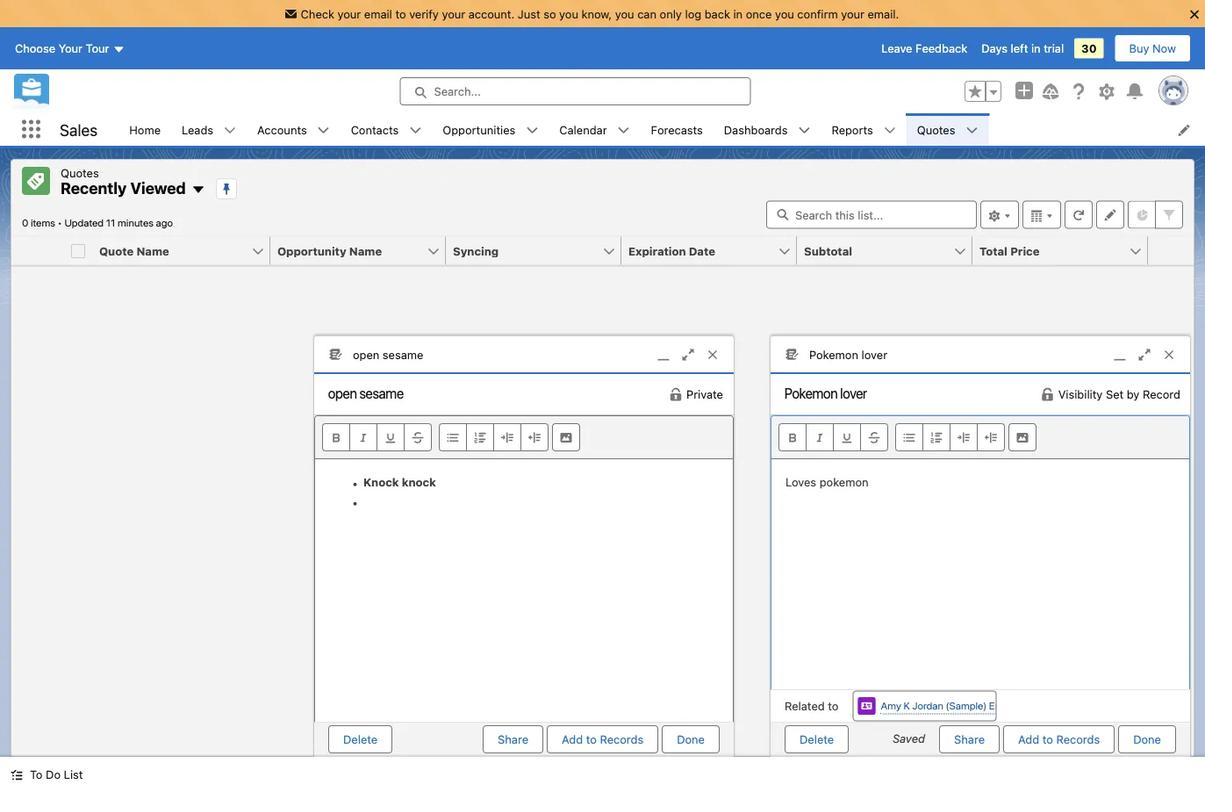 Task type: describe. For each thing, give the bounding box(es) containing it.
set
[[1106, 388, 1124, 401]]

trial
[[1044, 42, 1064, 55]]

home link
[[119, 113, 171, 146]]

quotes inside list item
[[917, 123, 956, 136]]

back
[[705, 7, 731, 20]]

knock
[[364, 475, 399, 488]]

tour
[[86, 42, 109, 55]]

syncing button
[[446, 237, 602, 265]]

quotes link
[[907, 113, 966, 146]]

list containing home
[[119, 113, 1206, 146]]

check your email to verify your account. just so you know, you can only log back in once you confirm your email.
[[301, 7, 900, 20]]

opportunity
[[277, 244, 347, 257]]

choose
[[15, 42, 55, 55]]

ago
[[156, 216, 173, 229]]

visibility set by record
[[1059, 388, 1181, 401]]

share inside pokemon lover dialog
[[955, 733, 985, 746]]

price
[[1011, 244, 1040, 257]]

1 add to records button from the left
[[547, 725, 659, 753]]

check
[[301, 7, 335, 20]]

expiration date
[[629, 244, 716, 257]]

3 you from the left
[[775, 7, 795, 20]]

record
[[1143, 388, 1181, 401]]

Compose text text field
[[772, 459, 1190, 689]]

once
[[746, 7, 772, 20]]

item number image
[[11, 237, 64, 265]]

quote name
[[99, 244, 169, 257]]

sesame
[[383, 348, 424, 361]]

action element
[[1149, 237, 1194, 266]]

buy
[[1130, 42, 1150, 55]]

days
[[982, 42, 1008, 55]]

opportunities link
[[432, 113, 526, 146]]

now
[[1153, 42, 1177, 55]]

toolbar for lover
[[772, 416, 1190, 459]]

opportunity name element
[[270, 237, 457, 266]]

email.
[[868, 7, 900, 20]]

1 you from the left
[[559, 7, 579, 20]]

quote
[[99, 244, 134, 257]]

pokemon
[[810, 348, 859, 361]]

related to
[[785, 699, 839, 713]]

share button inside pokemon lover dialog
[[940, 725, 1000, 753]]

0 horizontal spatial in
[[734, 7, 743, 20]]

open sesame dialog
[[313, 335, 735, 767]]

pokemon
[[820, 475, 869, 488]]

1 done button from the left
[[662, 725, 720, 753]]

delete button for done
[[328, 725, 393, 753]]

0 items • updated 11 minutes ago
[[22, 216, 173, 229]]

2 your from the left
[[442, 7, 466, 20]]

3 your from the left
[[841, 7, 865, 20]]

private
[[687, 388, 724, 401]]

can
[[638, 7, 657, 20]]

lover
[[862, 348, 888, 361]]

30
[[1082, 42, 1097, 55]]

total price
[[980, 244, 1040, 257]]

(sample)
[[946, 699, 987, 712]]

reports list item
[[821, 113, 907, 146]]

1 vertical spatial in
[[1032, 42, 1041, 55]]

forecasts link
[[641, 113, 714, 146]]

text default image inside pokemon lover dialog
[[1041, 387, 1055, 401]]

calendar
[[560, 123, 607, 136]]

updated
[[64, 216, 104, 229]]

delete status for done
[[328, 725, 483, 753]]

1 vertical spatial quotes
[[61, 166, 99, 179]]

esq.
[[989, 699, 1009, 712]]

2 add to records button from the left
[[1004, 725, 1115, 753]]

subtotal element
[[797, 237, 983, 266]]

leads link
[[171, 113, 224, 146]]

contacts link
[[340, 113, 409, 146]]

delete for add to records
[[800, 733, 834, 746]]

sales
[[60, 120, 98, 139]]

pokemon lover
[[810, 348, 888, 361]]

days left in trial
[[982, 42, 1064, 55]]

to do list
[[30, 768, 83, 781]]

expiration
[[629, 244, 686, 257]]

do
[[46, 768, 61, 781]]

add to records for first 'add to records' button from left
[[562, 733, 644, 746]]

quote name button
[[92, 237, 251, 265]]

2 you from the left
[[615, 7, 635, 20]]

add for first 'add to records' button from left
[[562, 733, 583, 746]]

amy k jordan (sample) esq.
[[881, 699, 1009, 712]]

by
[[1127, 388, 1140, 401]]

text default image for accounts
[[318, 124, 330, 137]]

cell inside recently viewed|quotes|list view element
[[64, 237, 92, 266]]

total price element
[[973, 237, 1159, 266]]

delete status for add to records
[[785, 725, 893, 753]]

to inside open sesame dialog
[[586, 733, 597, 746]]

item number element
[[11, 237, 64, 266]]

records for first 'add to records' button from left
[[600, 733, 644, 746]]

contacts
[[351, 123, 399, 136]]

verify
[[409, 7, 439, 20]]

text default image for reports
[[884, 124, 896, 137]]

share inside open sesame dialog
[[498, 733, 529, 746]]

recently viewed
[[61, 179, 186, 198]]

Search Recently Viewed list view. search field
[[767, 201, 977, 229]]

so
[[544, 7, 556, 20]]

buy now
[[1130, 42, 1177, 55]]

delete for done
[[343, 733, 378, 746]]

amy k jordan (sample) esq. link
[[881, 698, 1009, 714]]

knock
[[402, 475, 436, 488]]

saved
[[893, 732, 926, 745]]

add to records for 1st 'add to records' button from the right
[[1019, 733, 1100, 746]]

total
[[980, 244, 1008, 257]]

choose your tour button
[[14, 34, 126, 62]]

choose your tour
[[15, 42, 109, 55]]

email
[[364, 7, 392, 20]]

action image
[[1149, 237, 1194, 265]]

leads
[[182, 123, 213, 136]]

to do list button
[[0, 757, 93, 792]]

reports link
[[821, 113, 884, 146]]

syncing element
[[446, 237, 632, 266]]

quote name element
[[92, 237, 281, 266]]

format text element for pokemon
[[779, 423, 889, 451]]

buy now button
[[1115, 34, 1192, 62]]

opportunities list item
[[432, 113, 549, 146]]

open
[[353, 348, 380, 361]]

records for 1st 'add to records' button from the right
[[1057, 733, 1100, 746]]

text default image for opportunities
[[526, 124, 539, 137]]

just
[[518, 7, 541, 20]]

opportunity name button
[[270, 237, 427, 265]]

text default image for quotes
[[966, 124, 979, 137]]

dashboards list item
[[714, 113, 821, 146]]

feedback
[[916, 42, 968, 55]]



Task type: locate. For each thing, give the bounding box(es) containing it.
0 vertical spatial in
[[734, 7, 743, 20]]

None text field
[[314, 374, 481, 413], [771, 374, 938, 413], [314, 374, 481, 413], [771, 374, 938, 413]]

1 horizontal spatial done button
[[1119, 725, 1177, 753]]

leave
[[882, 42, 913, 55]]

quotes right reports list item
[[917, 123, 956, 136]]

add for 1st 'add to records' button from the right
[[1019, 733, 1040, 746]]

0 horizontal spatial add to records
[[562, 733, 644, 746]]

0 horizontal spatial records
[[600, 733, 644, 746]]

text default image
[[224, 124, 236, 137], [409, 124, 422, 137], [526, 124, 539, 137], [884, 124, 896, 137], [966, 124, 979, 137], [191, 183, 205, 197], [11, 769, 23, 781]]

2 name from the left
[[349, 244, 382, 257]]

toolbar for sesame
[[315, 416, 733, 459]]

reports
[[832, 123, 874, 136]]

records
[[600, 733, 644, 746], [1057, 733, 1100, 746]]

leave feedback
[[882, 42, 968, 55]]

0 horizontal spatial add to records button
[[547, 725, 659, 753]]

1 horizontal spatial add
[[1019, 733, 1040, 746]]

share
[[498, 733, 529, 746], [955, 733, 985, 746]]

1 records from the left
[[600, 733, 644, 746]]

add to records inside open sesame dialog
[[562, 733, 644, 746]]

left
[[1011, 42, 1029, 55]]

1 name from the left
[[137, 244, 169, 257]]

2 format body element from the left
[[896, 423, 1005, 451]]

leads list item
[[171, 113, 247, 146]]

text default image left reports link
[[799, 124, 811, 137]]

format text element for open
[[322, 423, 432, 451]]

format text element up knock
[[322, 423, 432, 451]]

format body element inside open sesame dialog
[[439, 423, 549, 451]]

0 horizontal spatial share button
[[483, 725, 544, 753]]

accounts
[[257, 123, 307, 136]]

0 horizontal spatial share
[[498, 733, 529, 746]]

delete
[[343, 733, 378, 746], [800, 733, 834, 746]]

total price button
[[973, 237, 1129, 265]]

calendar link
[[549, 113, 618, 146]]

you right so at left
[[559, 7, 579, 20]]

delete inside pokemon lover dialog
[[800, 733, 834, 746]]

2 delete button from the left
[[785, 725, 849, 753]]

text default image down feedback
[[966, 124, 979, 137]]

0 horizontal spatial add
[[562, 733, 583, 746]]

accounts list item
[[247, 113, 340, 146]]

expiration date button
[[622, 237, 778, 265]]

format text element inside open sesame dialog
[[322, 423, 432, 451]]

add to records button
[[547, 725, 659, 753], [1004, 725, 1115, 753]]

only
[[660, 7, 682, 20]]

text default image for leads
[[224, 124, 236, 137]]

syncing
[[453, 244, 499, 257]]

quotes
[[917, 123, 956, 136], [61, 166, 99, 179]]

quotes image
[[22, 167, 50, 195]]

2 horizontal spatial you
[[775, 7, 795, 20]]

expiration date element
[[622, 237, 808, 266]]

text default image right calendar at the top
[[618, 124, 630, 137]]

1 delete button from the left
[[328, 725, 393, 753]]

None search field
[[767, 201, 977, 229]]

toolbar inside pokemon lover dialog
[[772, 416, 1190, 459]]

add
[[562, 733, 583, 746], [1019, 733, 1040, 746]]

share button inside open sesame dialog
[[483, 725, 544, 753]]

text default image inside reports list item
[[884, 124, 896, 137]]

text default image inside to do list button
[[11, 769, 23, 781]]

contacts list item
[[340, 113, 432, 146]]

name for opportunity name
[[349, 244, 382, 257]]

list
[[64, 768, 83, 781]]

add inside pokemon lover dialog
[[1019, 733, 1040, 746]]

1 add from the left
[[562, 733, 583, 746]]

recently
[[61, 179, 127, 198]]

text default image inside the dashboards list item
[[799, 124, 811, 137]]

list
[[119, 113, 1206, 146]]

date
[[689, 244, 716, 257]]

format body element inside pokemon lover dialog
[[896, 423, 1005, 451]]

opportunity name
[[277, 244, 382, 257]]

delete button
[[328, 725, 393, 753], [785, 725, 849, 753]]

1 toolbar from the left
[[315, 416, 733, 459]]

0 horizontal spatial delete status
[[328, 725, 483, 753]]

delete inside open sesame dialog
[[343, 733, 378, 746]]

1 horizontal spatial your
[[442, 7, 466, 20]]

none search field inside recently viewed|quotes|list view element
[[767, 201, 977, 229]]

text default image right reports
[[884, 124, 896, 137]]

delete status
[[328, 725, 483, 753], [785, 725, 893, 753]]

1 your from the left
[[338, 7, 361, 20]]

11
[[106, 216, 115, 229]]

2 format text element from the left
[[779, 423, 889, 451]]

done inside pokemon lover dialog
[[1134, 733, 1162, 746]]

1 format body element from the left
[[439, 423, 549, 451]]

group
[[965, 81, 1002, 102]]

recently viewed|quotes|list view element
[[11, 159, 1195, 757]]

text default image inside contacts list item
[[409, 124, 422, 137]]

subtotal button
[[797, 237, 954, 265]]

knock knock
[[364, 475, 436, 488]]

name
[[137, 244, 169, 257], [349, 244, 382, 257]]

add to records inside pokemon lover dialog
[[1019, 733, 1100, 746]]

add to records
[[562, 733, 644, 746], [1019, 733, 1100, 746]]

0 horizontal spatial format body element
[[439, 423, 549, 451]]

delete status inside pokemon lover dialog
[[785, 725, 893, 753]]

0 horizontal spatial your
[[338, 7, 361, 20]]

jordan
[[913, 699, 944, 712]]

•
[[58, 216, 62, 229]]

text default image
[[318, 124, 330, 137], [618, 124, 630, 137], [799, 124, 811, 137], [669, 387, 683, 401], [1041, 387, 1055, 401]]

1 horizontal spatial in
[[1032, 42, 1041, 55]]

text default image left to
[[11, 769, 23, 781]]

text default image right leads
[[224, 124, 236, 137]]

2 add from the left
[[1019, 733, 1040, 746]]

1 horizontal spatial quotes
[[917, 123, 956, 136]]

text default image inside open sesame dialog
[[669, 387, 683, 401]]

format text element up loves pokemon
[[779, 423, 889, 451]]

name right the opportunity
[[349, 244, 382, 257]]

text default image right accounts
[[318, 124, 330, 137]]

1 horizontal spatial toolbar
[[772, 416, 1190, 459]]

1 horizontal spatial done
[[1134, 733, 1162, 746]]

0 horizontal spatial done button
[[662, 725, 720, 753]]

1 horizontal spatial delete button
[[785, 725, 849, 753]]

account.
[[469, 7, 515, 20]]

name for quote name
[[137, 244, 169, 257]]

in
[[734, 7, 743, 20], [1032, 42, 1041, 55]]

delete button for add to records
[[785, 725, 849, 753]]

1 done from the left
[[677, 733, 705, 746]]

0 horizontal spatial done
[[677, 733, 705, 746]]

2 done from the left
[[1134, 733, 1162, 746]]

1 delete from the left
[[343, 733, 378, 746]]

text default image for contacts
[[409, 124, 422, 137]]

k
[[904, 699, 910, 712]]

items
[[31, 216, 55, 229]]

confirm
[[798, 7, 838, 20]]

text default image inside the accounts list item
[[318, 124, 330, 137]]

text default image right contacts
[[409, 124, 422, 137]]

0 vertical spatial quotes
[[917, 123, 956, 136]]

delete button inside open sesame dialog
[[328, 725, 393, 753]]

minutes
[[118, 216, 154, 229]]

1 delete status from the left
[[328, 725, 483, 753]]

text default image left calendar link
[[526, 124, 539, 137]]

text default image inside opportunities list item
[[526, 124, 539, 137]]

format text element inside pokemon lover dialog
[[779, 423, 889, 451]]

1 horizontal spatial delete status
[[785, 725, 893, 753]]

2 done button from the left
[[1119, 725, 1177, 753]]

search... button
[[400, 77, 751, 105]]

format text element
[[322, 423, 432, 451], [779, 423, 889, 451]]

2 share from the left
[[955, 733, 985, 746]]

delete status inside open sesame dialog
[[328, 725, 483, 753]]

0 horizontal spatial name
[[137, 244, 169, 257]]

format body element
[[439, 423, 549, 451], [896, 423, 1005, 451]]

done for 2nd done button from the right
[[677, 733, 705, 746]]

done
[[677, 733, 705, 746], [1134, 733, 1162, 746]]

done inside open sesame dialog
[[677, 733, 705, 746]]

2 add to records from the left
[[1019, 733, 1100, 746]]

text default image right viewed at the top
[[191, 183, 205, 197]]

your
[[338, 7, 361, 20], [442, 7, 466, 20], [841, 7, 865, 20]]

pokemon lover dialog
[[770, 335, 1192, 757]]

in right back
[[734, 7, 743, 20]]

know,
[[582, 7, 612, 20]]

2 horizontal spatial your
[[841, 7, 865, 20]]

your left email
[[338, 7, 361, 20]]

loves pokemon
[[786, 475, 869, 488]]

done for 1st done button from right
[[1134, 733, 1162, 746]]

dashboards
[[724, 123, 788, 136]]

amy
[[881, 699, 902, 712]]

dashboards link
[[714, 113, 799, 146]]

1 add to records from the left
[[562, 733, 644, 746]]

2 toolbar from the left
[[772, 416, 1190, 459]]

0 horizontal spatial you
[[559, 7, 579, 20]]

you right once in the right of the page
[[775, 7, 795, 20]]

text default image for calendar
[[618, 124, 630, 137]]

name down ago
[[137, 244, 169, 257]]

toolbar
[[315, 416, 733, 459], [772, 416, 1190, 459]]

your left email.
[[841, 7, 865, 20]]

format body element for lover
[[896, 423, 1005, 451]]

in right left at the right
[[1032, 42, 1041, 55]]

0
[[22, 216, 28, 229]]

done button
[[662, 725, 720, 753], [1119, 725, 1177, 753]]

quotes down "sales"
[[61, 166, 99, 179]]

related
[[785, 699, 825, 713]]

text default image left private
[[669, 387, 683, 401]]

1 horizontal spatial add to records
[[1019, 733, 1100, 746]]

loves
[[786, 475, 817, 488]]

1 horizontal spatial you
[[615, 7, 635, 20]]

text default image inside leads list item
[[224, 124, 236, 137]]

0 horizontal spatial toolbar
[[315, 416, 733, 459]]

delete button inside pokemon lover dialog
[[785, 725, 849, 753]]

recently viewed status
[[22, 216, 64, 229]]

toolbar inside open sesame dialog
[[315, 416, 733, 459]]

Compose text text field
[[315, 459, 733, 722]]

your right verify
[[442, 7, 466, 20]]

records inside pokemon lover dialog
[[1057, 733, 1100, 746]]

format body element for sesame
[[439, 423, 549, 451]]

open sesame
[[353, 348, 424, 361]]

2 share button from the left
[[940, 725, 1000, 753]]

your
[[59, 42, 83, 55]]

0 horizontal spatial format text element
[[322, 423, 432, 451]]

to
[[30, 768, 43, 781]]

1 horizontal spatial add to records button
[[1004, 725, 1115, 753]]

visibility
[[1059, 388, 1103, 401]]

1 format text element from the left
[[322, 423, 432, 451]]

search...
[[434, 85, 481, 98]]

add inside open sesame dialog
[[562, 733, 583, 746]]

cell
[[64, 237, 92, 266]]

1 horizontal spatial share button
[[940, 725, 1000, 753]]

1 horizontal spatial records
[[1057, 733, 1100, 746]]

1 horizontal spatial name
[[349, 244, 382, 257]]

1 share from the left
[[498, 733, 529, 746]]

0 horizontal spatial quotes
[[61, 166, 99, 179]]

text default image for dashboards
[[799, 124, 811, 137]]

2 delete status from the left
[[785, 725, 893, 753]]

0 horizontal spatial delete button
[[328, 725, 393, 753]]

2 records from the left
[[1057, 733, 1100, 746]]

text default image inside calendar list item
[[618, 124, 630, 137]]

opportunities
[[443, 123, 516, 136]]

you left can
[[615, 7, 635, 20]]

calendar list item
[[549, 113, 641, 146]]

you
[[559, 7, 579, 20], [615, 7, 635, 20], [775, 7, 795, 20]]

records inside open sesame dialog
[[600, 733, 644, 746]]

0 horizontal spatial delete
[[343, 733, 378, 746]]

quotes list item
[[907, 113, 989, 146]]

2 delete from the left
[[800, 733, 834, 746]]

1 horizontal spatial format body element
[[896, 423, 1005, 451]]

text default image inside the quotes list item
[[966, 124, 979, 137]]

1 horizontal spatial format text element
[[779, 423, 889, 451]]

1 share button from the left
[[483, 725, 544, 753]]

1 horizontal spatial share
[[955, 733, 985, 746]]

1 horizontal spatial delete
[[800, 733, 834, 746]]

contact image
[[858, 697, 876, 715]]

log
[[685, 7, 702, 20]]

home
[[129, 123, 161, 136]]

text default image left visibility
[[1041, 387, 1055, 401]]



Task type: vqa. For each thing, say whether or not it's contained in the screenshot.
Filtered
no



